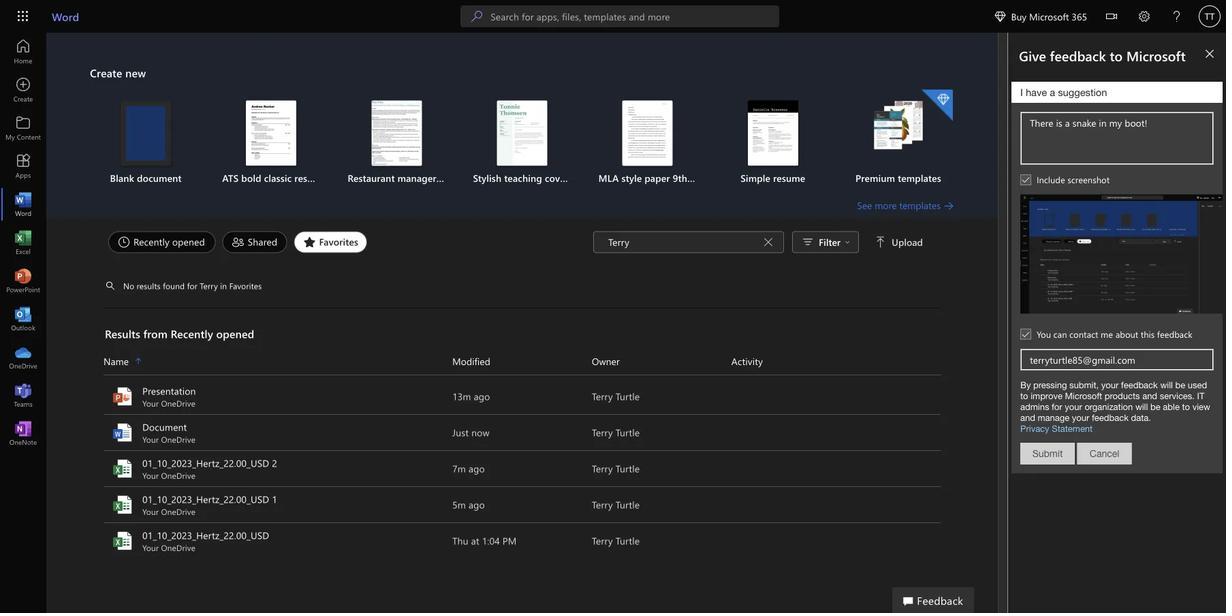 Task type: describe. For each thing, give the bounding box(es) containing it.
stylish teaching cover letter element
[[468, 101, 595, 185]]

1 vertical spatial opened
[[216, 326, 254, 341]]

terry for 5m ago
[[592, 498, 613, 511]]

simple resume element
[[719, 101, 828, 185]]

pm
[[503, 535, 517, 547]]

turtle for 13m ago
[[616, 390, 640, 403]]

terry turtle for just now
[[592, 426, 640, 439]]

7m
[[453, 462, 466, 475]]

recently opened
[[134, 235, 205, 248]]

just now
[[453, 426, 490, 439]]

your for document
[[142, 434, 159, 445]]

mla
[[599, 172, 619, 184]]

filter 
[[819, 236, 850, 248]]

terry for thu at 1:04 pm
[[592, 535, 613, 547]]

document
[[137, 172, 182, 184]]

terry turtle for thu at 1:04 pm
[[592, 535, 640, 547]]

style
[[622, 172, 642, 184]]

displaying 5 out of 5 files. status
[[594, 231, 926, 253]]

results
[[137, 280, 161, 291]]

blank document element
[[91, 101, 200, 185]]

 buy microsoft 365
[[995, 10, 1087, 22]]

Search box. Suggestions appear as you type. search field
[[491, 5, 780, 27]]

shared tab
[[219, 231, 291, 253]]

bold
[[241, 172, 261, 184]]

ago for 5m ago
[[469, 498, 485, 511]]

buy
[[1011, 10, 1027, 22]]

activity, column 4 of 4 column header
[[732, 354, 941, 369]]


[[845, 240, 850, 245]]

1 vertical spatial microsoft
[[1127, 46, 1186, 64]]


[[995, 11, 1006, 22]]

2
[[272, 457, 277, 469]]

01_10_2023_hertz_22.00_usd for your
[[142, 529, 269, 542]]

word
[[52, 9, 79, 24]]

document your onedrive
[[142, 421, 196, 445]]

modified
[[453, 355, 490, 368]]

ats bold classic resume
[[222, 172, 327, 184]]

name 01_10_2023_hertz_22.00_usd 2 cell
[[104, 457, 453, 481]]

create
[[90, 65, 122, 80]]

ats
[[222, 172, 239, 184]]

3 resume from the left
[[773, 172, 806, 184]]

to
[[1110, 46, 1123, 64]]

excel image for 01_10_2023_hertz_22.00_usd
[[112, 530, 134, 552]]

1:04
[[482, 535, 500, 547]]

favorites element
[[294, 231, 367, 253]]

results from recently opened
[[105, 326, 254, 341]]

favorites inside status
[[229, 280, 262, 291]]

row inside main content
[[104, 354, 941, 375]]

tab list containing recently opened
[[105, 231, 594, 253]]


[[876, 237, 887, 248]]

9th
[[673, 172, 687, 184]]

01_10_2023_hertz_22.00_usd your onedrive
[[142, 529, 269, 553]]

onedrive for document
[[161, 434, 196, 445]]

13m ago
[[453, 390, 490, 403]]

for
[[187, 280, 198, 291]]

premium templates diamond image
[[922, 90, 953, 121]]

recently opened tab
[[105, 231, 219, 253]]

name document cell
[[104, 420, 453, 445]]

name 01_10_2023_hertz_22.00_usd cell
[[104, 529, 453, 553]]

outlook image
[[16, 312, 30, 326]]

presentation
[[142, 385, 196, 397]]

just
[[453, 426, 469, 439]]

word image
[[16, 198, 30, 211]]

excel image for 01_10_2023_hertz_22.00_usd 2
[[112, 458, 134, 480]]

premium templates
[[856, 172, 942, 184]]

01_10_2023_hertz_22.00_usd 2 your onedrive
[[142, 457, 277, 481]]

apps image
[[16, 159, 30, 173]]

document
[[142, 421, 187, 433]]

onedrive for 01_10_2023_hertz_22.00_usd
[[161, 542, 196, 553]]

ats bold classic resume image
[[246, 101, 297, 166]]

give
[[1019, 46, 1046, 64]]

2 give feedback to microsoft region from the left
[[1008, 33, 1226, 613]]

5m
[[453, 498, 466, 511]]

results
[[105, 326, 140, 341]]

modified button
[[453, 354, 592, 369]]

owner button
[[592, 354, 732, 369]]

recently opened element
[[108, 231, 216, 253]]

cover
[[545, 172, 569, 184]]

shared element
[[223, 231, 287, 253]]

13m
[[453, 390, 471, 403]]

name button
[[104, 354, 453, 369]]

blank document
[[110, 172, 182, 184]]

2 resume from the left
[[439, 172, 471, 184]]

upload
[[892, 236, 923, 248]]

see more templates
[[857, 199, 941, 212]]

stylish teaching cover letter
[[473, 172, 595, 184]]

feedback
[[1050, 46, 1106, 64]]

create image
[[16, 83, 30, 97]]

your inside 01_10_2023_hertz_22.00_usd 1 your onedrive
[[142, 506, 159, 517]]

no
[[123, 280, 134, 291]]

main content containing create new
[[46, 33, 998, 559]]

mla style paper 9th edition element
[[593, 101, 721, 185]]

feedback button
[[893, 587, 974, 613]]

see more templates button
[[857, 199, 955, 212]]

1
[[272, 493, 277, 506]]

turtle for 7m ago
[[616, 462, 640, 475]]

simple resume image
[[748, 101, 798, 166]]

terry turtle for 7m ago
[[592, 462, 640, 475]]

restaurant
[[348, 172, 395, 184]]

terry for 13m ago
[[592, 390, 613, 403]]

more
[[875, 199, 897, 212]]

5m ago
[[453, 498, 485, 511]]

in
[[220, 280, 227, 291]]



Task type: locate. For each thing, give the bounding box(es) containing it.
templates inside premium templates element
[[898, 172, 942, 184]]

 button
[[1096, 0, 1128, 35]]

word image
[[112, 422, 134, 444]]

1 give feedback to microsoft region from the left
[[968, 33, 1226, 613]]

found
[[163, 280, 185, 291]]

mla style paper 9th edition
[[599, 172, 721, 184]]

1 resume from the left
[[295, 172, 327, 184]]

resume left stylish
[[439, 172, 471, 184]]

main content
[[46, 33, 998, 559]]

onedrive inside 01_10_2023_hertz_22.00_usd 1 your onedrive
[[161, 506, 196, 517]]

microsoft right to
[[1127, 46, 1186, 64]]

no results found for terry in favorites status
[[116, 280, 262, 294]]

0 horizontal spatial resume
[[295, 172, 327, 184]]

from
[[143, 326, 168, 341]]

resume right classic
[[295, 172, 327, 184]]

name 01_10_2023_hertz_22.00_usd 1 cell
[[104, 493, 453, 517]]

onedrive inside 01_10_2023_hertz_22.00_usd 2 your onedrive
[[161, 470, 196, 481]]

simple
[[741, 172, 771, 184]]

recently right from
[[171, 326, 213, 341]]

5 your from the top
[[142, 542, 159, 553]]

recently inside 'element'
[[134, 235, 170, 248]]

powerpoint image inside name presentation cell
[[112, 386, 134, 407]]

turtle
[[616, 390, 640, 403], [616, 426, 640, 439], [616, 462, 640, 475], [616, 498, 640, 511], [616, 535, 640, 547]]

 upload
[[876, 236, 923, 248]]

blank
[[110, 172, 134, 184]]

see
[[857, 199, 872, 212]]

activity
[[732, 355, 763, 368]]

2 vertical spatial ago
[[469, 498, 485, 511]]

resume right "simple"
[[773, 172, 806, 184]]

mla style paper 9th edition image
[[623, 101, 673, 166]]

1 onedrive from the top
[[161, 398, 196, 409]]

word banner
[[0, 0, 1226, 35]]

premium templates image
[[873, 101, 924, 151]]

0 horizontal spatial powerpoint image
[[16, 274, 30, 288]]

your inside 01_10_2023_hertz_22.00_usd 2 your onedrive
[[142, 470, 159, 481]]

3 terry turtle from the top
[[592, 462, 640, 475]]

premium
[[856, 172, 895, 184]]

premium templates element
[[844, 90, 953, 185]]

2 excel image from the top
[[112, 494, 134, 516]]

excel image
[[112, 458, 134, 480], [112, 494, 134, 516], [112, 530, 134, 552]]

give feedback to microsoft region
[[968, 33, 1226, 613], [1008, 33, 1226, 613]]

templates up the see more templates button
[[898, 172, 942, 184]]

excel image for 01_10_2023_hertz_22.00_usd 1
[[112, 494, 134, 516]]

templates right the more
[[900, 199, 941, 212]]

terry turtle for 5m ago
[[592, 498, 640, 511]]

manager
[[398, 172, 437, 184]]

feedback
[[917, 593, 963, 607]]

01_10_2023_hertz_22.00_usd down 01_10_2023_hertz_22.00_usd 1 your onedrive
[[142, 529, 269, 542]]

onedrive for presentation
[[161, 398, 196, 409]]

powerpoint image down the name
[[112, 386, 134, 407]]

4 terry turtle from the top
[[592, 498, 640, 511]]

2 terry turtle from the top
[[592, 426, 640, 439]]

1 vertical spatial recently
[[171, 326, 213, 341]]

navigation
[[0, 33, 46, 452]]

onedrive image
[[16, 350, 30, 364]]

restaurant manager resume
[[348, 172, 471, 184]]

1 horizontal spatial microsoft
[[1127, 46, 1186, 64]]

01_10_2023_hertz_22.00_usd inside 01_10_2023_hertz_22.00_usd 2 your onedrive
[[142, 457, 269, 469]]

your inside presentation your onedrive
[[142, 398, 159, 409]]

presentation your onedrive
[[142, 385, 196, 409]]

my content image
[[16, 121, 30, 135]]

1 vertical spatial 01_10_2023_hertz_22.00_usd
[[142, 493, 269, 506]]

powerpoint image
[[16, 274, 30, 288], [112, 386, 134, 407]]

your inside 01_10_2023_hertz_22.00_usd your onedrive
[[142, 542, 159, 553]]

new
[[125, 65, 146, 80]]

tab list
[[105, 231, 594, 253]]

0 vertical spatial powerpoint image
[[16, 274, 30, 288]]

1 horizontal spatial recently
[[171, 326, 213, 341]]

0 vertical spatial templates
[[898, 172, 942, 184]]

letter
[[572, 172, 595, 184]]

ago for 7m ago
[[469, 462, 485, 475]]

5 terry turtle from the top
[[592, 535, 640, 547]]

0 vertical spatial opened
[[172, 235, 205, 248]]

microsoft left 365
[[1030, 10, 1069, 22]]

thu at 1:04 pm
[[453, 535, 517, 547]]

favorites tab
[[291, 231, 371, 253]]

01_10_2023_hertz_22.00_usd
[[142, 457, 269, 469], [142, 493, 269, 506], [142, 529, 269, 542]]

restaurant manager resume image
[[372, 101, 422, 166]]

restaurant manager resume element
[[342, 101, 471, 185]]

excel image
[[16, 236, 30, 249]]

1 terry turtle from the top
[[592, 390, 640, 403]]

0 horizontal spatial microsoft
[[1030, 10, 1069, 22]]

list containing blank document
[[90, 88, 955, 199]]

2 turtle from the top
[[616, 426, 640, 439]]

row
[[104, 354, 941, 375]]

2 vertical spatial 01_10_2023_hertz_22.00_usd
[[142, 529, 269, 542]]

tt button
[[1194, 0, 1226, 33]]

stylish
[[473, 172, 502, 184]]

opened inside 'element'
[[172, 235, 205, 248]]

onedrive up 01_10_2023_hertz_22.00_usd 1 your onedrive
[[161, 470, 196, 481]]

0 vertical spatial microsoft
[[1030, 10, 1069, 22]]

list
[[90, 88, 955, 199]]

1 horizontal spatial opened
[[216, 326, 254, 341]]

4 turtle from the top
[[616, 498, 640, 511]]

at
[[471, 535, 479, 547]]

3 onedrive from the top
[[161, 470, 196, 481]]

opened down in
[[216, 326, 254, 341]]

3 01_10_2023_hertz_22.00_usd from the top
[[142, 529, 269, 542]]

terry for 7m ago
[[592, 462, 613, 475]]

your for presentation
[[142, 398, 159, 409]]

5 onedrive from the top
[[161, 542, 196, 553]]

ats bold classic resume element
[[217, 101, 327, 185]]

ago right 7m
[[469, 462, 485, 475]]

recently up the results
[[134, 235, 170, 248]]

onedrive inside 01_10_2023_hertz_22.00_usd your onedrive
[[161, 542, 196, 553]]

onedrive inside presentation your onedrive
[[161, 398, 196, 409]]


[[1107, 11, 1117, 22]]

row containing name
[[104, 354, 941, 375]]

1 excel image from the top
[[112, 458, 134, 480]]

0 horizontal spatial recently
[[134, 235, 170, 248]]

ago for 13m ago
[[474, 390, 490, 403]]

thu
[[453, 535, 469, 547]]

teams image
[[16, 388, 30, 402]]

classic
[[264, 172, 292, 184]]

create new
[[90, 65, 146, 80]]

01_10_2023_hertz_22.00_usd 1 your onedrive
[[142, 493, 277, 517]]

onedrive down "presentation"
[[161, 398, 196, 409]]

3 your from the top
[[142, 470, 159, 481]]

01_10_2023_hertz_22.00_usd for 1
[[142, 493, 269, 506]]

onedrive up 01_10_2023_hertz_22.00_usd your onedrive
[[161, 506, 196, 517]]

2 your from the top
[[142, 434, 159, 445]]

templates inside the see more templates button
[[900, 199, 941, 212]]

name presentation cell
[[104, 384, 453, 409]]

opened up for
[[172, 235, 205, 248]]

resume
[[295, 172, 327, 184], [439, 172, 471, 184], [773, 172, 806, 184]]

01_10_2023_hertz_22.00_usd down 01_10_2023_hertz_22.00_usd 2 your onedrive
[[142, 493, 269, 506]]

excel image inside name 01_10_2023_hertz_22.00_usd 2 cell
[[112, 458, 134, 480]]

teaching
[[504, 172, 542, 184]]

2 01_10_2023_hertz_22.00_usd from the top
[[142, 493, 269, 506]]

paper
[[645, 172, 670, 184]]

none search field inside word banner
[[461, 5, 780, 27]]

no results found for terry in favorites
[[123, 280, 262, 291]]

home image
[[16, 45, 30, 59]]

0 vertical spatial excel image
[[112, 458, 134, 480]]

5 turtle from the top
[[616, 535, 640, 547]]

turtle for thu at 1:04 pm
[[616, 535, 640, 547]]

1 vertical spatial powerpoint image
[[112, 386, 134, 407]]

microsoft inside word banner
[[1030, 10, 1069, 22]]

ago right 5m
[[469, 498, 485, 511]]

0 horizontal spatial favorites
[[229, 280, 262, 291]]

microsoft
[[1030, 10, 1069, 22], [1127, 46, 1186, 64]]

None search field
[[461, 5, 780, 27]]

ago
[[474, 390, 490, 403], [469, 462, 485, 475], [469, 498, 485, 511]]

ago right 13m
[[474, 390, 490, 403]]

edition
[[690, 172, 721, 184]]

onedrive down document
[[161, 434, 196, 445]]

365
[[1072, 10, 1087, 22]]

2 horizontal spatial resume
[[773, 172, 806, 184]]

0 horizontal spatial opened
[[172, 235, 205, 248]]

3 excel image from the top
[[112, 530, 134, 552]]

1 turtle from the top
[[616, 390, 640, 403]]

now
[[472, 426, 490, 439]]

shared
[[248, 235, 277, 248]]

1 01_10_2023_hertz_22.00_usd from the top
[[142, 457, 269, 469]]

give feedback to microsoft
[[1019, 46, 1186, 64]]

excel image inside the name 01_10_2023_hertz_22.00_usd cell
[[112, 530, 134, 552]]

excel image inside name 01_10_2023_hertz_22.00_usd 1 cell
[[112, 494, 134, 516]]

1 vertical spatial favorites
[[229, 280, 262, 291]]

4 your from the top
[[142, 506, 159, 517]]

2 vertical spatial excel image
[[112, 530, 134, 552]]

01_10_2023_hertz_22.00_usd up 01_10_2023_hertz_22.00_usd 1 your onedrive
[[142, 457, 269, 469]]

0 vertical spatial 01_10_2023_hertz_22.00_usd
[[142, 457, 269, 469]]

favorites inside tab
[[319, 235, 358, 248]]

recently
[[134, 235, 170, 248], [171, 326, 213, 341]]

simple resume
[[741, 172, 806, 184]]

01_10_2023_hertz_22.00_usd for 2
[[142, 457, 269, 469]]

terry turtle for 13m ago
[[592, 390, 640, 403]]

7m ago
[[453, 462, 485, 475]]

name
[[104, 355, 129, 368]]

favorites
[[319, 235, 358, 248], [229, 280, 262, 291]]

1 horizontal spatial powerpoint image
[[112, 386, 134, 407]]

01_10_2023_hertz_22.00_usd inside 01_10_2023_hertz_22.00_usd 1 your onedrive
[[142, 493, 269, 506]]

stylish teaching cover letter image
[[497, 101, 547, 166]]

3 turtle from the top
[[616, 462, 640, 475]]

1 vertical spatial excel image
[[112, 494, 134, 516]]

terry for just now
[[592, 426, 613, 439]]

your for 01_10_2023_hertz_22.00_usd
[[142, 542, 159, 553]]

0 vertical spatial recently
[[134, 235, 170, 248]]

1 vertical spatial templates
[[900, 199, 941, 212]]

onenote image
[[16, 427, 30, 440]]

powerpoint image up outlook icon
[[16, 274, 30, 288]]

templates
[[898, 172, 942, 184], [900, 199, 941, 212]]

your
[[142, 398, 159, 409], [142, 434, 159, 445], [142, 470, 159, 481], [142, 506, 159, 517], [142, 542, 159, 553]]

turtle for 5m ago
[[616, 498, 640, 511]]

your inside document your onedrive
[[142, 434, 159, 445]]

1 vertical spatial ago
[[469, 462, 485, 475]]

filter
[[819, 236, 841, 248]]

Filter by keyword text field
[[607, 235, 759, 249]]

2 onedrive from the top
[[161, 434, 196, 445]]

onedrive inside document your onedrive
[[161, 434, 196, 445]]

tt
[[1205, 11, 1215, 21]]

owner
[[592, 355, 620, 368]]

4 onedrive from the top
[[161, 506, 196, 517]]

1 horizontal spatial favorites
[[319, 235, 358, 248]]

0 vertical spatial favorites
[[319, 235, 358, 248]]

turtle for just now
[[616, 426, 640, 439]]

1 horizontal spatial resume
[[439, 172, 471, 184]]

1 your from the top
[[142, 398, 159, 409]]

onedrive
[[161, 398, 196, 409], [161, 434, 196, 445], [161, 470, 196, 481], [161, 506, 196, 517], [161, 542, 196, 553]]

onedrive down 01_10_2023_hertz_22.00_usd 1 your onedrive
[[161, 542, 196, 553]]

terry inside status
[[200, 280, 218, 291]]

opened
[[172, 235, 205, 248], [216, 326, 254, 341]]

terry
[[200, 280, 218, 291], [592, 390, 613, 403], [592, 426, 613, 439], [592, 462, 613, 475], [592, 498, 613, 511], [592, 535, 613, 547]]

0 vertical spatial ago
[[474, 390, 490, 403]]



Task type: vqa. For each thing, say whether or not it's contained in the screenshot.


